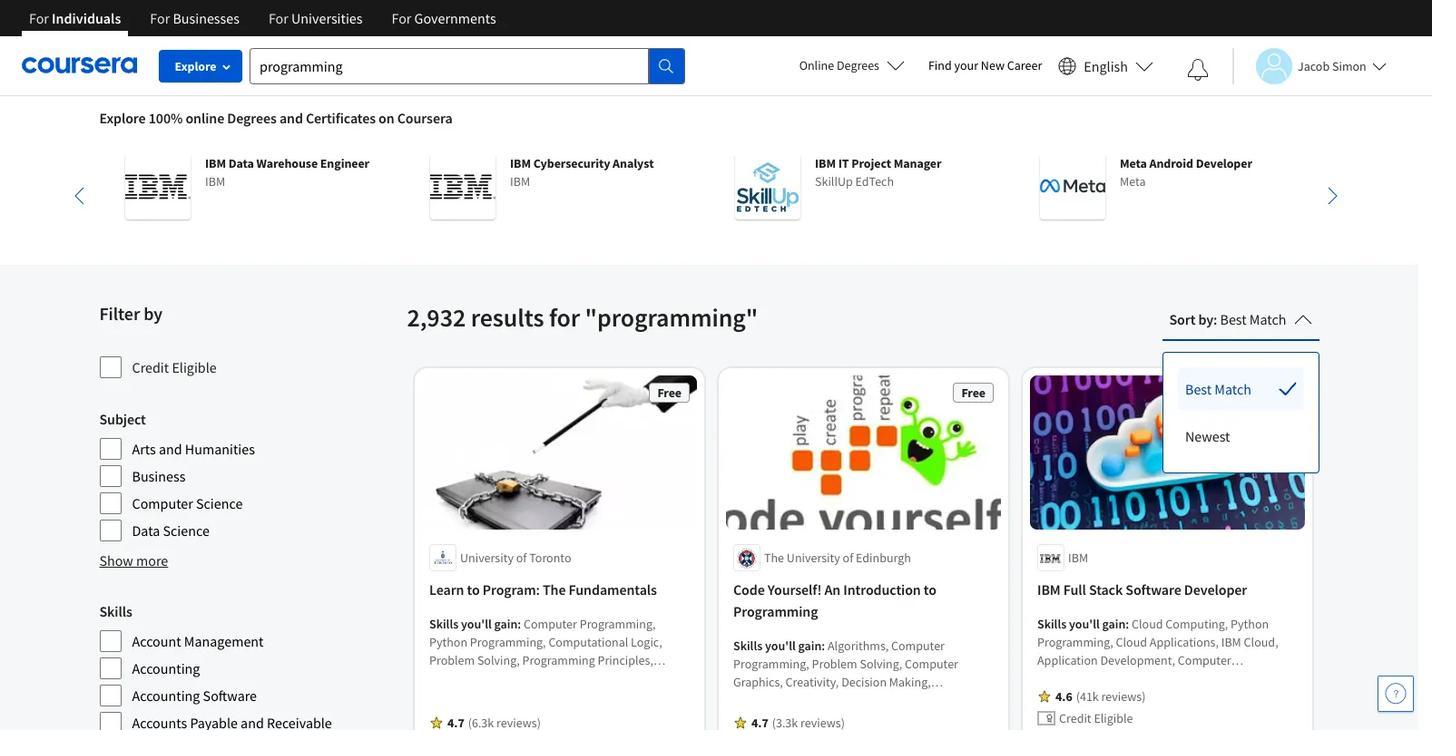 Task type: describe. For each thing, give the bounding box(es) containing it.
100%
[[149, 109, 183, 127]]

for businesses
[[150, 9, 240, 27]]

1 vertical spatial credit eligible
[[1059, 711, 1133, 727]]

0 vertical spatial best
[[1220, 310, 1247, 329]]

filter
[[99, 302, 140, 325]]

: up creativity,
[[821, 638, 825, 655]]

science for computer science
[[196, 495, 243, 513]]

learn to program: the fundamentals link
[[429, 579, 689, 601]]

1 university from the left
[[460, 550, 513, 567]]

for individuals
[[29, 9, 121, 27]]

making,
[[889, 675, 930, 691]]

ibm data warehouse engineer ibm
[[205, 155, 369, 190]]

show
[[99, 552, 133, 570]]

1 meta from the top
[[1119, 155, 1147, 172]]

0 horizontal spatial computational
[[429, 689, 509, 706]]

on
[[379, 109, 394, 127]]

online
[[186, 109, 224, 127]]

program:
[[482, 581, 539, 599]]

manager
[[893, 155, 941, 172]]

skillup
[[814, 173, 852, 190]]

accounting for accounting
[[132, 660, 200, 678]]

gain for to
[[798, 638, 821, 655]]

subject
[[99, 410, 146, 428]]

explore 100% online degrees and certificates on coursera
[[99, 109, 452, 127]]

2 horizontal spatial gain
[[1102, 617, 1125, 633]]

code yourself! an introduction to programming
[[733, 581, 936, 621]]

career
[[1007, 57, 1042, 74]]

4.6 (41k reviews)
[[1055, 689, 1145, 706]]

learn to program: the fundamentals
[[429, 581, 656, 599]]

sort
[[1169, 310, 1196, 329]]

1 vertical spatial best
[[1185, 380, 1212, 398]]

android
[[1149, 155, 1193, 172]]

code yourself! an introduction to programming link
[[733, 579, 993, 623]]

list box containing best match
[[1163, 353, 1319, 473]]

ibm full stack software developer link
[[1037, 579, 1297, 601]]

ibm for ibm it project manager skillup edtech
[[814, 155, 835, 172]]

computer science
[[132, 495, 243, 513]]

0 vertical spatial match
[[1249, 310, 1286, 329]]

(41k
[[1076, 689, 1098, 706]]

system
[[918, 711, 957, 727]]

university of toronto
[[460, 550, 571, 567]]

data inside subject group
[[132, 522, 160, 540]]

0 vertical spatial and
[[279, 109, 303, 127]]

businesses
[[173, 9, 240, 27]]

critical
[[594, 671, 632, 687]]

engineering,
[[849, 711, 916, 727]]

free for learn to program: the fundamentals
[[657, 385, 681, 401]]

for for businesses
[[150, 9, 170, 27]]

1 horizontal spatial credit
[[1059, 711, 1091, 727]]

skills you'll gain : for code yourself! an introduction to programming
[[733, 638, 827, 655]]

1 horizontal spatial eligible
[[1093, 711, 1133, 727]]

arts and humanities
[[132, 440, 255, 458]]

ibm for ibm data warehouse engineer ibm
[[205, 155, 226, 172]]

python
[[429, 635, 467, 651]]

find your new career link
[[919, 54, 1051, 77]]

management
[[184, 633, 264, 651]]

show more
[[99, 552, 168, 570]]

degrees
[[227, 109, 277, 127]]

techniques,
[[733, 711, 797, 727]]

ibm for ibm
[[1068, 550, 1088, 567]]

coursera image
[[22, 51, 137, 80]]

full
[[1063, 581, 1086, 599]]

stack
[[1088, 581, 1122, 599]]

accounting software
[[132, 687, 257, 705]]

0 vertical spatial eligible
[[172, 358, 217, 377]]

an
[[824, 581, 840, 599]]

algorithms, inside algorithms, computer programming, problem solving, computer graphics, creativity, decision making, programming principles, computer graphic techniques, software engineering, system programming
[[827, 638, 888, 655]]

ibm cybersecurity analyst ibm
[[510, 155, 653, 190]]

skills up graphics,
[[733, 638, 762, 655]]

data science
[[132, 522, 210, 540]]

graphic
[[922, 693, 964, 709]]

2,932 results for "programming"
[[407, 301, 758, 334]]

introduction
[[843, 581, 920, 599]]

your
[[954, 57, 978, 74]]

it
[[838, 155, 849, 172]]

banner navigation
[[15, 0, 511, 50]]

arts
[[132, 440, 156, 458]]

new
[[981, 57, 1005, 74]]

show more button
[[99, 550, 168, 572]]

programming down techniques,
[[733, 729, 806, 731]]

computer programming, python programming, computational logic, problem solving, programming principles, computer programming tools, critical thinking, computational thinking, algorithms, mathematics
[[429, 617, 684, 724]]

programming inside code yourself! an introduction to programming
[[733, 603, 818, 621]]

accounting for accounting software
[[132, 687, 200, 705]]

yourself!
[[767, 581, 821, 599]]

by for filter
[[144, 302, 162, 325]]

reviews)
[[1101, 689, 1145, 706]]

ibm image for ibm data warehouse engineer ibm
[[125, 154, 190, 220]]

individuals
[[52, 9, 121, 27]]

ibm image for ibm cybersecurity analyst ibm
[[430, 154, 495, 220]]

skillup edtech image
[[735, 154, 800, 220]]

2 horizontal spatial you'll
[[1069, 617, 1099, 633]]

the university of edinburgh
[[764, 550, 911, 567]]

programming up techniques,
[[733, 693, 806, 709]]

find
[[928, 57, 952, 74]]

explore
[[99, 109, 146, 127]]

best match
[[1185, 380, 1251, 398]]

sort by : best match
[[1169, 310, 1286, 329]]

for for governments
[[392, 9, 411, 27]]

toronto
[[529, 550, 571, 567]]

tools,
[[560, 671, 592, 687]]

account
[[132, 633, 181, 651]]

0 vertical spatial the
[[764, 550, 784, 567]]

skills you'll gain : for learn to program: the fundamentals
[[429, 617, 523, 633]]

2,932
[[407, 301, 466, 334]]

ibm full stack software developer
[[1037, 581, 1247, 599]]

find your new career
[[928, 57, 1042, 74]]



Task type: vqa. For each thing, say whether or not it's contained in the screenshot.


Task type: locate. For each thing, give the bounding box(es) containing it.
2 horizontal spatial skills you'll gain :
[[1037, 617, 1131, 633]]

1 horizontal spatial ibm image
[[430, 154, 495, 220]]

1 horizontal spatial you'll
[[765, 638, 795, 655]]

skills group
[[99, 601, 396, 731]]

computational up tools,
[[548, 635, 628, 651]]

2 accounting from the top
[[132, 687, 200, 705]]

developer
[[1195, 155, 1252, 172], [1184, 581, 1247, 599]]

and right arts
[[159, 440, 182, 458]]

0 horizontal spatial you'll
[[461, 617, 491, 633]]

: right sort
[[1213, 310, 1217, 329]]

for left governments on the top left of page
[[392, 9, 411, 27]]

0 horizontal spatial the
[[542, 581, 565, 599]]

to right learn
[[466, 581, 479, 599]]

1 vertical spatial eligible
[[1093, 711, 1133, 727]]

filter by
[[99, 302, 162, 325]]

science down the humanities
[[196, 495, 243, 513]]

programming left tools,
[[485, 671, 558, 687]]

thinking, down tools,
[[511, 689, 561, 706]]

4 for from the left
[[392, 9, 411, 27]]

1 horizontal spatial of
[[842, 550, 853, 567]]

credit eligible down filter by
[[132, 358, 217, 377]]

and inside subject group
[[159, 440, 182, 458]]

meta image
[[1040, 154, 1105, 220]]

logic,
[[630, 635, 662, 651]]

science for data science
[[163, 522, 210, 540]]

for for individuals
[[29, 9, 49, 27]]

software down creativity,
[[799, 711, 846, 727]]

warehouse
[[256, 155, 317, 172]]

skills up account
[[99, 603, 132, 621]]

help center image
[[1385, 683, 1407, 705]]

skills you'll gain : up python
[[429, 617, 523, 633]]

humanities
[[185, 440, 255, 458]]

2 free from the left
[[961, 385, 985, 401]]

gain for fundamentals
[[494, 617, 517, 633]]

university up yourself!
[[786, 550, 840, 567]]

skills you'll gain : down full
[[1037, 617, 1131, 633]]

1 vertical spatial the
[[542, 581, 565, 599]]

1 horizontal spatial problem
[[811, 657, 857, 673]]

meta left android
[[1119, 155, 1147, 172]]

0 horizontal spatial free
[[657, 385, 681, 401]]

0 vertical spatial algorithms,
[[827, 638, 888, 655]]

programming, up 'logic,'
[[579, 617, 655, 633]]

1 horizontal spatial the
[[764, 550, 784, 567]]

programming
[[733, 603, 818, 621], [522, 653, 595, 669], [485, 671, 558, 687], [733, 693, 806, 709], [733, 729, 806, 731]]

1 vertical spatial science
[[163, 522, 210, 540]]

0 vertical spatial computational
[[548, 635, 628, 651]]

english
[[1084, 57, 1128, 75]]

0 vertical spatial science
[[196, 495, 243, 513]]

problem down python
[[429, 653, 474, 669]]

1 to from the left
[[466, 581, 479, 599]]

algorithms, down tools,
[[563, 689, 624, 706]]

1 vertical spatial meta
[[1119, 173, 1145, 190]]

subject group
[[99, 408, 396, 543]]

0 horizontal spatial ibm image
[[125, 154, 190, 220]]

business
[[132, 467, 185, 486]]

skills you'll gain : up graphics,
[[733, 638, 827, 655]]

0 vertical spatial software
[[1125, 581, 1181, 599]]

show notifications image
[[1187, 59, 1209, 81]]

programming,
[[579, 617, 655, 633], [469, 635, 545, 651], [733, 657, 809, 673]]

0 vertical spatial meta
[[1119, 155, 1147, 172]]

1 horizontal spatial thinking,
[[634, 671, 684, 687]]

the up yourself!
[[764, 550, 784, 567]]

0 horizontal spatial problem
[[429, 653, 474, 669]]

1 horizontal spatial computational
[[548, 635, 628, 651]]

1 horizontal spatial software
[[799, 711, 846, 727]]

2 horizontal spatial software
[[1125, 581, 1181, 599]]

0 horizontal spatial by
[[144, 302, 162, 325]]

software inside algorithms, computer programming, problem solving, computer graphics, creativity, decision making, programming principles, computer graphic techniques, software engineering, system programming
[[799, 711, 846, 727]]

2 for from the left
[[150, 9, 170, 27]]

ibm inside ibm full stack software developer link
[[1037, 581, 1060, 599]]

: down ibm full stack software developer
[[1125, 617, 1129, 633]]

programming, down program:
[[469, 635, 545, 651]]

0 horizontal spatial data
[[132, 522, 160, 540]]

by
[[144, 302, 162, 325], [1198, 310, 1213, 329]]

accounting
[[132, 660, 200, 678], [132, 687, 200, 705]]

2 vertical spatial software
[[799, 711, 846, 727]]

developer inside 'meta android developer meta'
[[1195, 155, 1252, 172]]

match
[[1249, 310, 1286, 329], [1215, 380, 1251, 398]]

solving, inside computer programming, python programming, computational logic, problem solving, programming principles, computer programming tools, critical thinking, computational thinking, algorithms, mathematics
[[477, 653, 519, 669]]

gain down stack on the bottom of page
[[1102, 617, 1125, 633]]

algorithms, inside computer programming, python programming, computational logic, problem solving, programming principles, computer programming tools, critical thinking, computational thinking, algorithms, mathematics
[[563, 689, 624, 706]]

thinking,
[[634, 671, 684, 687], [511, 689, 561, 706]]

data
[[228, 155, 253, 172], [132, 522, 160, 540]]

1 horizontal spatial free
[[961, 385, 985, 401]]

coursera
[[397, 109, 452, 127]]

0 horizontal spatial university
[[460, 550, 513, 567]]

ibm
[[205, 155, 226, 172], [510, 155, 531, 172], [814, 155, 835, 172], [205, 173, 225, 190], [510, 173, 530, 190], [1068, 550, 1088, 567], [1037, 581, 1060, 599]]

2 university from the left
[[786, 550, 840, 567]]

1 of from the left
[[516, 550, 526, 567]]

1 vertical spatial credit
[[1059, 711, 1091, 727]]

1 horizontal spatial best
[[1220, 310, 1247, 329]]

results
[[471, 301, 544, 334]]

programming up tools,
[[522, 653, 595, 669]]

0 horizontal spatial eligible
[[172, 358, 217, 377]]

1 horizontal spatial gain
[[798, 638, 821, 655]]

1 horizontal spatial solving,
[[859, 657, 902, 673]]

1 free from the left
[[657, 385, 681, 401]]

project
[[851, 155, 891, 172]]

solving, inside algorithms, computer programming, problem solving, computer graphics, creativity, decision making, programming principles, computer graphic techniques, software engineering, system programming
[[859, 657, 902, 673]]

1 horizontal spatial university
[[786, 550, 840, 567]]

software right stack on the bottom of page
[[1125, 581, 1181, 599]]

match up 'newest'
[[1215, 380, 1251, 398]]

credit eligible down 4.6 (41k reviews)
[[1059, 711, 1133, 727]]

ibm image down coursera
[[430, 154, 495, 220]]

thinking, down 'logic,'
[[634, 671, 684, 687]]

1 ibm image from the left
[[125, 154, 190, 220]]

computational
[[548, 635, 628, 651], [429, 689, 509, 706]]

for left individuals
[[29, 9, 49, 27]]

0 horizontal spatial principles,
[[597, 653, 653, 669]]

for for universities
[[269, 9, 288, 27]]

universities
[[291, 9, 363, 27]]

list box
[[1163, 353, 1319, 473]]

cybersecurity
[[533, 155, 610, 172]]

1 horizontal spatial and
[[279, 109, 303, 127]]

learn
[[429, 581, 464, 599]]

1 vertical spatial and
[[159, 440, 182, 458]]

governments
[[414, 9, 496, 27]]

2 of from the left
[[842, 550, 853, 567]]

2 vertical spatial programming,
[[733, 657, 809, 673]]

computational up mathematics
[[429, 689, 509, 706]]

principles, up critical
[[597, 653, 653, 669]]

best
[[1220, 310, 1247, 329], [1185, 380, 1212, 398]]

data up more
[[132, 522, 160, 540]]

skills down full
[[1037, 617, 1066, 633]]

0 horizontal spatial to
[[466, 581, 479, 599]]

2 horizontal spatial programming,
[[733, 657, 809, 673]]

2 to from the left
[[923, 581, 936, 599]]

0 vertical spatial programming,
[[579, 617, 655, 633]]

edinburgh
[[855, 550, 911, 567]]

0 horizontal spatial skills you'll gain :
[[429, 617, 523, 633]]

4.6
[[1055, 689, 1072, 706]]

science down computer science
[[163, 522, 210, 540]]

1 for from the left
[[29, 9, 49, 27]]

computer
[[132, 495, 193, 513], [523, 617, 577, 633], [891, 638, 944, 655], [904, 657, 958, 673], [429, 671, 482, 687], [866, 693, 920, 709]]

software
[[1125, 581, 1181, 599], [203, 687, 257, 705], [799, 711, 846, 727]]

0 horizontal spatial credit eligible
[[132, 358, 217, 377]]

by right sort
[[1198, 310, 1213, 329]]

0 horizontal spatial thinking,
[[511, 689, 561, 706]]

fundamentals
[[568, 581, 656, 599]]

gain up creativity,
[[798, 638, 821, 655]]

1 horizontal spatial programming,
[[579, 617, 655, 633]]

algorithms, computer programming, problem solving, computer graphics, creativity, decision making, programming principles, computer graphic techniques, software engineering, system programming
[[733, 638, 964, 731]]

by right filter
[[144, 302, 162, 325]]

principles, down creativity,
[[808, 693, 864, 709]]

you'll down full
[[1069, 617, 1099, 633]]

programming down yourself!
[[733, 603, 818, 621]]

meta right meta image
[[1119, 173, 1145, 190]]

1 vertical spatial developer
[[1184, 581, 1247, 599]]

problem
[[429, 653, 474, 669], [811, 657, 857, 673]]

programming, up graphics,
[[733, 657, 809, 673]]

analyst
[[612, 155, 653, 172]]

creativity,
[[785, 675, 838, 691]]

engineer
[[320, 155, 369, 172]]

for left universities
[[269, 9, 288, 27]]

None search field
[[250, 48, 685, 84]]

data left warehouse
[[228, 155, 253, 172]]

principles, inside computer programming, python programming, computational logic, problem solving, programming principles, computer programming tools, critical thinking, computational thinking, algorithms, mathematics
[[597, 653, 653, 669]]

ibm image
[[125, 154, 190, 220], [430, 154, 495, 220]]

0 horizontal spatial and
[[159, 440, 182, 458]]

1 horizontal spatial skills you'll gain :
[[733, 638, 827, 655]]

1 vertical spatial computational
[[429, 689, 509, 706]]

ibm inside ibm it project manager skillup edtech
[[814, 155, 835, 172]]

0 vertical spatial data
[[228, 155, 253, 172]]

1 vertical spatial data
[[132, 522, 160, 540]]

university up program:
[[460, 550, 513, 567]]

1 horizontal spatial data
[[228, 155, 253, 172]]

2 meta from the top
[[1119, 173, 1145, 190]]

decision
[[841, 675, 886, 691]]

you'll for learn to program: the fundamentals
[[461, 617, 491, 633]]

1 horizontal spatial algorithms,
[[827, 638, 888, 655]]

you'll up graphics,
[[765, 638, 795, 655]]

ibm it project manager skillup edtech
[[814, 155, 941, 190]]

code
[[733, 581, 764, 599]]

0 horizontal spatial algorithms,
[[563, 689, 624, 706]]

you'll
[[461, 617, 491, 633], [1069, 617, 1099, 633], [765, 638, 795, 655]]

newest
[[1185, 427, 1230, 446]]

0 vertical spatial principles,
[[597, 653, 653, 669]]

credit eligible
[[132, 358, 217, 377], [1059, 711, 1133, 727]]

of left toronto
[[516, 550, 526, 567]]

1 vertical spatial programming,
[[469, 635, 545, 651]]

1 vertical spatial algorithms,
[[563, 689, 624, 706]]

problem inside algorithms, computer programming, problem solving, computer graphics, creativity, decision making, programming principles, computer graphic techniques, software engineering, system programming
[[811, 657, 857, 673]]

software inside the skills 'group'
[[203, 687, 257, 705]]

more
[[136, 552, 168, 570]]

0 vertical spatial accounting
[[132, 660, 200, 678]]

0 horizontal spatial programming,
[[469, 635, 545, 651]]

skills up python
[[429, 617, 458, 633]]

of left edinburgh
[[842, 550, 853, 567]]

problem inside computer programming, python programming, computational logic, problem solving, programming principles, computer programming tools, critical thinking, computational thinking, algorithms, mathematics
[[429, 653, 474, 669]]

ibm for ibm full stack software developer
[[1037, 581, 1060, 599]]

1 vertical spatial principles,
[[808, 693, 864, 709]]

1 vertical spatial accounting
[[132, 687, 200, 705]]

1 horizontal spatial principles,
[[808, 693, 864, 709]]

0 horizontal spatial solving,
[[477, 653, 519, 669]]

skills
[[99, 603, 132, 621], [429, 617, 458, 633], [1037, 617, 1066, 633], [733, 638, 762, 655]]

skills you'll gain :
[[429, 617, 523, 633], [1037, 617, 1131, 633], [733, 638, 827, 655]]

eligible
[[172, 358, 217, 377], [1093, 711, 1133, 727]]

1 vertical spatial match
[[1215, 380, 1251, 398]]

for left "businesses"
[[150, 9, 170, 27]]

solving,
[[477, 653, 519, 669], [859, 657, 902, 673]]

solving, up "decision"
[[859, 657, 902, 673]]

and right degrees
[[279, 109, 303, 127]]

0 horizontal spatial gain
[[494, 617, 517, 633]]

0 horizontal spatial credit
[[132, 358, 169, 377]]

for universities
[[269, 9, 363, 27]]

to right introduction
[[923, 581, 936, 599]]

:
[[1213, 310, 1217, 329], [517, 617, 521, 633], [1125, 617, 1129, 633], [821, 638, 825, 655]]

principles, inside algorithms, computer programming, problem solving, computer graphics, creativity, decision making, programming principles, computer graphic techniques, software engineering, system programming
[[808, 693, 864, 709]]

0 horizontal spatial of
[[516, 550, 526, 567]]

free for code yourself! an introduction to programming
[[961, 385, 985, 401]]

english button
[[1051, 36, 1161, 95]]

credit down filter by
[[132, 358, 169, 377]]

3 for from the left
[[269, 9, 288, 27]]

ibm image down 100% on the left top
[[125, 154, 190, 220]]

solving, up mathematics
[[477, 653, 519, 669]]

match right sort
[[1249, 310, 1286, 329]]

computer inside subject group
[[132, 495, 193, 513]]

0 vertical spatial thinking,
[[634, 671, 684, 687]]

0 vertical spatial developer
[[1195, 155, 1252, 172]]

problem up creativity,
[[811, 657, 857, 673]]

programming, inside algorithms, computer programming, problem solving, computer graphics, creativity, decision making, programming principles, computer graphic techniques, software engineering, system programming
[[733, 657, 809, 673]]

the down toronto
[[542, 581, 565, 599]]

1 horizontal spatial credit eligible
[[1059, 711, 1133, 727]]

eligible up arts and humanities
[[172, 358, 217, 377]]

best right sort
[[1220, 310, 1247, 329]]

account management
[[132, 633, 264, 651]]

2 ibm image from the left
[[430, 154, 495, 220]]

algorithms, up "decision"
[[827, 638, 888, 655]]

best up 'newest'
[[1185, 380, 1212, 398]]

0 vertical spatial credit
[[132, 358, 169, 377]]

1 accounting from the top
[[132, 660, 200, 678]]

meta
[[1119, 155, 1147, 172], [1119, 173, 1145, 190]]

1 vertical spatial software
[[203, 687, 257, 705]]

gain down program:
[[494, 617, 517, 633]]

for governments
[[392, 9, 496, 27]]

algorithms,
[[827, 638, 888, 655], [563, 689, 624, 706]]

to inside code yourself! an introduction to programming
[[923, 581, 936, 599]]

you'll for code yourself! an introduction to programming
[[765, 638, 795, 655]]

: down program:
[[517, 617, 521, 633]]

by for sort
[[1198, 310, 1213, 329]]

"programming"
[[585, 301, 758, 334]]

credit down 4.6
[[1059, 711, 1091, 727]]

edtech
[[855, 173, 894, 190]]

0 vertical spatial credit eligible
[[132, 358, 217, 377]]

for
[[549, 301, 580, 334]]

1 vertical spatial thinking,
[[511, 689, 561, 706]]

to
[[466, 581, 479, 599], [923, 581, 936, 599]]

data inside ibm data warehouse engineer ibm
[[228, 155, 253, 172]]

mathematics
[[429, 707, 497, 724]]

1 horizontal spatial by
[[1198, 310, 1213, 329]]

you'll up python
[[461, 617, 491, 633]]

0 horizontal spatial software
[[203, 687, 257, 705]]

software down management
[[203, 687, 257, 705]]

0 horizontal spatial best
[[1185, 380, 1212, 398]]

graphics,
[[733, 675, 783, 691]]

science
[[196, 495, 243, 513], [163, 522, 210, 540]]

ibm for ibm cybersecurity analyst ibm
[[510, 155, 531, 172]]

1 horizontal spatial to
[[923, 581, 936, 599]]

skills inside 'group'
[[99, 603, 132, 621]]

eligible down reviews) at the right bottom of the page
[[1093, 711, 1133, 727]]

for
[[29, 9, 49, 27], [150, 9, 170, 27], [269, 9, 288, 27], [392, 9, 411, 27]]

certificates
[[306, 109, 376, 127]]



